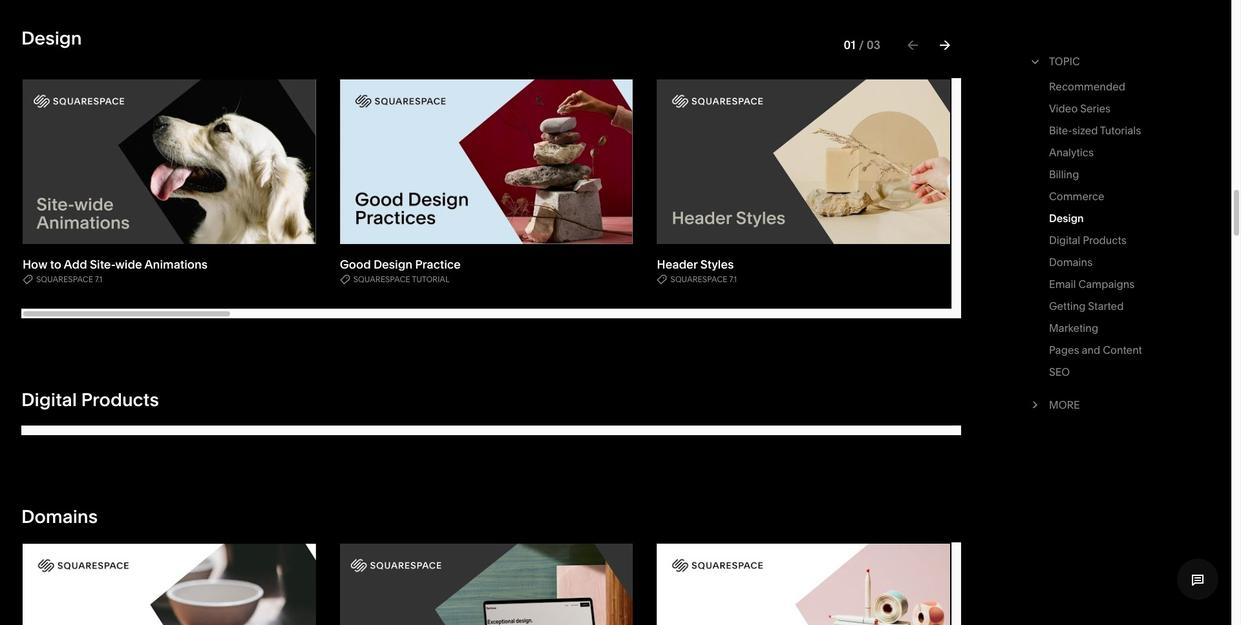 Task type: describe. For each thing, give the bounding box(es) containing it.
squarespace 7.1 for to
[[36, 275, 102, 285]]

billing
[[1049, 168, 1079, 181]]

commerce
[[1049, 190, 1105, 203]]

bite-sized tutorials link
[[1049, 122, 1142, 144]]

squarespace tutorial
[[353, 275, 450, 285]]

squarespace for to
[[36, 275, 93, 285]]

animations
[[144, 257, 208, 272]]

0 vertical spatial products
[[1083, 234, 1127, 247]]

1 horizontal spatial design
[[374, 257, 413, 272]]

/
[[859, 38, 864, 52]]

1 vertical spatial digital
[[21, 389, 77, 411]]

commerce link
[[1049, 188, 1105, 209]]

digital products link
[[1049, 231, 1127, 253]]

0 horizontal spatial digital products
[[21, 389, 159, 411]]

email
[[1049, 278, 1076, 291]]

1 vertical spatial domains
[[21, 506, 98, 528]]

to
[[50, 257, 61, 272]]

how
[[23, 257, 47, 272]]

getting started link
[[1049, 297, 1124, 319]]

1 horizontal spatial digital
[[1049, 234, 1081, 247]]

practice
[[415, 257, 461, 272]]

header styles
[[657, 257, 734, 272]]

good
[[340, 257, 371, 272]]

topic
[[1049, 55, 1080, 68]]

billing link
[[1049, 166, 1079, 188]]

more link
[[1049, 396, 1188, 414]]

01
[[844, 38, 856, 52]]

bite-
[[1049, 124, 1073, 137]]

01 / 03
[[844, 38, 881, 52]]

topic link
[[1049, 52, 1188, 70]]

header
[[657, 257, 698, 272]]

squarespace 7.1 for styles
[[671, 275, 737, 285]]

squarespace for styles
[[671, 275, 728, 285]]



Task type: locate. For each thing, give the bounding box(es) containing it.
design
[[21, 27, 82, 49], [1049, 212, 1084, 225], [374, 257, 413, 272]]

sized
[[1073, 124, 1098, 137]]

0 horizontal spatial digital
[[21, 389, 77, 411]]

marketing link
[[1049, 319, 1099, 341]]

1 vertical spatial design
[[1049, 212, 1084, 225]]

0 horizontal spatial squarespace
[[36, 275, 93, 285]]

more
[[1049, 399, 1080, 412]]

squarespace down to at the left top of the page
[[36, 275, 93, 285]]

analytics link
[[1049, 144, 1094, 166]]

0 vertical spatial digital products
[[1049, 234, 1127, 247]]

design link
[[1049, 209, 1084, 231]]

1 horizontal spatial digital products
[[1049, 234, 1127, 247]]

0 vertical spatial design
[[21, 27, 82, 49]]

recommended link
[[1049, 78, 1126, 100]]

1 horizontal spatial 7.1
[[729, 275, 737, 285]]

pages and content link
[[1049, 341, 1142, 363]]

1 horizontal spatial domains
[[1049, 256, 1093, 269]]

0 vertical spatial digital
[[1049, 234, 1081, 247]]

1 vertical spatial digital products
[[21, 389, 159, 411]]

1 7.1 from the left
[[95, 275, 102, 285]]

1 horizontal spatial squarespace
[[353, 275, 410, 285]]

started
[[1088, 300, 1124, 313]]

0 horizontal spatial design
[[21, 27, 82, 49]]

0 horizontal spatial domains
[[21, 506, 98, 528]]

squarespace 7.1 down the add
[[36, 275, 102, 285]]

1 squarespace 7.1 from the left
[[36, 275, 102, 285]]

7.1
[[95, 275, 102, 285], [729, 275, 737, 285]]

good design practice
[[340, 257, 461, 272]]

7.1 for styles
[[729, 275, 737, 285]]

marketing
[[1049, 322, 1099, 335]]

1 squarespace from the left
[[36, 275, 93, 285]]

seo link
[[1049, 363, 1070, 385]]

campaigns
[[1079, 278, 1135, 291]]

email campaigns link
[[1049, 275, 1135, 297]]

getting
[[1049, 300, 1086, 313]]

getting started
[[1049, 300, 1124, 313]]

series
[[1081, 102, 1111, 115]]

1 horizontal spatial squarespace 7.1
[[671, 275, 737, 285]]

0 horizontal spatial squarespace 7.1
[[36, 275, 102, 285]]

7.1 down site-
[[95, 275, 102, 285]]

1 horizontal spatial products
[[1083, 234, 1127, 247]]

video
[[1049, 102, 1078, 115]]

analytics
[[1049, 146, 1094, 159]]

topic button
[[1028, 45, 1188, 78]]

and
[[1082, 344, 1101, 357]]

03
[[867, 38, 881, 52]]

7.1 down styles
[[729, 275, 737, 285]]

1 vertical spatial products
[[81, 389, 159, 411]]

pages and content
[[1049, 344, 1142, 357]]

products
[[1083, 234, 1127, 247], [81, 389, 159, 411]]

site-
[[90, 257, 115, 272]]

wide
[[115, 257, 142, 272]]

digital products
[[1049, 234, 1127, 247], [21, 389, 159, 411]]

domains link
[[1049, 253, 1093, 275]]

content
[[1103, 344, 1142, 357]]

2 vertical spatial design
[[374, 257, 413, 272]]

2 7.1 from the left
[[729, 275, 737, 285]]

0 vertical spatial domains
[[1049, 256, 1093, 269]]

pages
[[1049, 344, 1080, 357]]

digital
[[1049, 234, 1081, 247], [21, 389, 77, 411]]

squarespace
[[36, 275, 93, 285], [353, 275, 410, 285], [671, 275, 728, 285]]

video series link
[[1049, 100, 1111, 122]]

email campaigns
[[1049, 278, 1135, 291]]

0 horizontal spatial products
[[81, 389, 159, 411]]

video series
[[1049, 102, 1111, 115]]

add
[[64, 257, 87, 272]]

squarespace down header styles
[[671, 275, 728, 285]]

squarespace down good design practice
[[353, 275, 410, 285]]

more button
[[1028, 389, 1188, 422]]

7.1 for to
[[95, 275, 102, 285]]

squarespace 7.1
[[36, 275, 102, 285], [671, 275, 737, 285]]

squarespace 7.1 down header styles
[[671, 275, 737, 285]]

bite-sized tutorials
[[1049, 124, 1142, 137]]

0 horizontal spatial 7.1
[[95, 275, 102, 285]]

seo
[[1049, 366, 1070, 379]]

styles
[[701, 257, 734, 272]]

3 squarespace from the left
[[671, 275, 728, 285]]

domains
[[1049, 256, 1093, 269], [21, 506, 98, 528]]

recommended
[[1049, 80, 1126, 93]]

how to add site-wide animations
[[23, 257, 208, 272]]

squarespace for design
[[353, 275, 410, 285]]

2 horizontal spatial squarespace
[[671, 275, 728, 285]]

2 squarespace from the left
[[353, 275, 410, 285]]

2 horizontal spatial design
[[1049, 212, 1084, 225]]

2 squarespace 7.1 from the left
[[671, 275, 737, 285]]

tutorial
[[412, 275, 450, 285]]

tutorials
[[1100, 124, 1142, 137]]



Task type: vqa. For each thing, say whether or not it's contained in the screenshot.
first 7.1
yes



